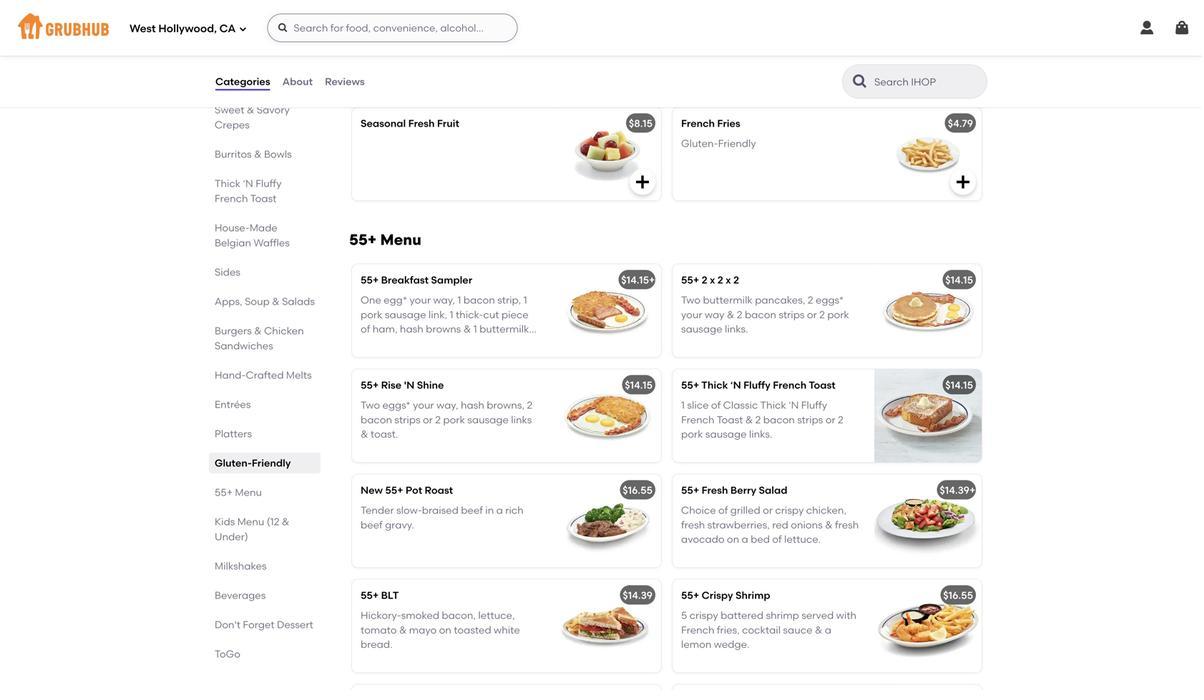 Task type: vqa. For each thing, say whether or not it's contained in the screenshot.
the left fees
no



Task type: locate. For each thing, give the bounding box(es) containing it.
of left ham,
[[361, 323, 370, 335]]

eggs* inside two buttermilk pancakes, 2 eggs* your way & 2 bacon strips or 2 pork sausage links.
[[816, 294, 844, 306]]

1 horizontal spatial fresh
[[835, 519, 859, 531]]

0 horizontal spatial on
[[439, 624, 451, 636]]

x
[[710, 274, 715, 286], [726, 274, 731, 286]]

entrées tab
[[215, 397, 315, 412]]

2 vertical spatial thick
[[760, 399, 786, 412]]

svg image down $4.79
[[955, 173, 972, 191]]

fresh down chicken,
[[835, 519, 859, 531]]

1 inside 1 slice of classic thick 'n fluffy french toast & 2 bacon strips or 2 pork sausage links.
[[681, 399, 685, 412]]

french up 1 slice of classic thick 'n fluffy french toast & 2 bacon strips or 2 pork sausage links.
[[773, 379, 807, 391]]

sausage down browns, on the bottom left
[[467, 414, 509, 426]]

1
[[458, 294, 461, 306], [523, 294, 527, 306], [450, 309, 453, 321], [473, 323, 477, 335], [681, 399, 685, 412]]

friendly for fries
[[718, 137, 756, 150]]

new 55+ pot roast image
[[554, 475, 661, 568]]

shrimp
[[766, 610, 799, 622]]

1 vertical spatial eggs*
[[382, 399, 411, 412]]

1 horizontal spatial toast
[[717, 414, 743, 426]]

french up house-
[[215, 192, 248, 205]]

& right sweet
[[247, 104, 254, 116]]

'n
[[243, 177, 253, 190], [731, 379, 741, 391], [789, 399, 799, 412]]

0 vertical spatial +
[[649, 274, 655, 286]]

0 horizontal spatial +
[[649, 274, 655, 286]]

french inside 5 crispy battered shrimp served with french fries, cocktail sauce & a lemon wedge.
[[681, 624, 715, 636]]

menu down gluten-friendly tab
[[235, 487, 262, 499]]

thick 'n fluffy french toast tab
[[215, 176, 315, 206]]

fresh up choice
[[702, 484, 728, 496]]

on down "strawberries,"
[[727, 534, 739, 546]]

55+ for hickory-smoked bacon, lettuce, tomato & mayo on toasted white bread.
[[361, 590, 379, 602]]

menu up breakfast
[[380, 231, 421, 249]]

& inside burgers & chicken sandwiches
[[254, 325, 262, 337]]

under)
[[215, 531, 248, 543]]

thick down burritos
[[215, 177, 241, 190]]

0 vertical spatial way,
[[433, 294, 455, 306]]

55+ for two buttermilk pancakes, 2 eggs* your way & 2 bacon strips or 2 pork sausage links.
[[681, 274, 699, 286]]

seasonal fresh fruit image
[[554, 108, 661, 201]]

burritos & bowls tab
[[215, 147, 315, 162]]

55+ for one egg* your way, 1 bacon strip, 1 pork sausage link, 1 thick-cut piece of ham, hash browns & 1 buttermilk pancake.
[[361, 274, 379, 286]]

lemon
[[681, 639, 712, 651]]

2 vertical spatial 'n
[[789, 399, 799, 412]]

0 horizontal spatial fluffy
[[256, 177, 282, 190]]

0 vertical spatial buttermilk
[[703, 294, 753, 306]]

toast up made
[[250, 192, 276, 205]]

1 horizontal spatial two
[[681, 294, 701, 306]]

bacon down pancakes,
[[745, 309, 776, 321]]

one
[[361, 294, 381, 306]]

grilled
[[730, 505, 760, 517]]

2 vertical spatial gluten-
[[215, 457, 252, 469]]

0 vertical spatial on
[[727, 534, 739, 546]]

2 horizontal spatial gluten-friendly
[[681, 137, 756, 150]]

strawberries,
[[707, 519, 770, 531]]

1 horizontal spatial hash
[[461, 399, 484, 412]]

& inside one egg* your way, 1 bacon strip, 1 pork sausage link, 1 thick-cut piece of ham, hash browns & 1 buttermilk pancake.
[[464, 323, 471, 335]]

link,
[[429, 309, 447, 321]]

1 horizontal spatial friendly
[[398, 32, 436, 44]]

links.
[[725, 323, 748, 335], [749, 428, 772, 441]]

gluten-friendly down french fries
[[681, 137, 756, 150]]

beverages tab
[[215, 588, 315, 603]]

two for two eggs* your way, hash browns, 2 bacon strips or 2 pork sausage links & toast.
[[361, 399, 380, 412]]

0 vertical spatial crispy
[[775, 505, 804, 517]]

& right way
[[727, 309, 734, 321]]

your inside two buttermilk pancakes, 2 eggs* your way & 2 bacon strips or 2 pork sausage links.
[[681, 309, 702, 321]]

5 crispy battered shrimp served with french fries, cocktail sauce & a lemon wedge.
[[681, 610, 857, 651]]

two inside two buttermilk pancakes, 2 eggs* your way & 2 bacon strips or 2 pork sausage links.
[[681, 294, 701, 306]]

toasted
[[454, 624, 491, 636]]

0 horizontal spatial beef
[[361, 519, 383, 531]]

0 vertical spatial fresh
[[408, 117, 435, 129]]

way,
[[433, 294, 455, 306], [436, 399, 458, 412]]

1 left slice
[[681, 399, 685, 412]]

gluten-friendly for fries
[[681, 137, 756, 150]]

0 vertical spatial gluten-friendly
[[361, 32, 436, 44]]

beef left in
[[461, 505, 483, 517]]

1 horizontal spatial eggs*
[[816, 294, 844, 306]]

roast
[[425, 484, 453, 496]]

0 vertical spatial $16.55
[[623, 484, 653, 496]]

1 vertical spatial two
[[361, 399, 380, 412]]

0 horizontal spatial two
[[361, 399, 380, 412]]

salads
[[282, 296, 315, 308]]

& down served
[[815, 624, 822, 636]]

svg image
[[1138, 19, 1156, 36], [1174, 19, 1191, 36], [277, 22, 289, 34], [634, 173, 651, 191]]

$16.55
[[623, 484, 653, 496], [943, 590, 973, 602]]

& down classic
[[745, 414, 753, 426]]

0 horizontal spatial friendly
[[252, 457, 291, 469]]

& inside 1 slice of classic thick 'n fluffy french toast & 2 bacon strips or 2 pork sausage links.
[[745, 414, 753, 426]]

0 horizontal spatial fresh
[[408, 117, 435, 129]]

buttermilk down piece at the left of the page
[[479, 323, 529, 335]]

crispy right '5'
[[690, 610, 718, 622]]

$14.15 for 1 slice of classic thick 'n fluffy french toast & 2 bacon strips or 2 pork sausage links.
[[945, 379, 973, 391]]

55+
[[349, 231, 377, 249], [361, 274, 379, 286], [681, 274, 699, 286], [361, 379, 379, 391], [681, 379, 699, 391], [385, 484, 403, 496], [681, 484, 699, 496], [215, 487, 233, 499], [361, 590, 379, 602], [681, 590, 699, 602]]

hash inside one egg* your way, 1 bacon strip, 1 pork sausage link, 1 thick-cut piece of ham, hash browns & 1 buttermilk pancake.
[[400, 323, 423, 335]]

$4.79
[[948, 117, 973, 129]]

svg image
[[239, 25, 247, 33], [955, 173, 972, 191]]

cut
[[483, 309, 499, 321]]

thick down 55+ thick 'n fluffy french toast
[[760, 399, 786, 412]]

1 horizontal spatial $16.55
[[943, 590, 973, 602]]

x up two buttermilk pancakes, 2 eggs* your way & 2 bacon strips or 2 pork sausage links.
[[726, 274, 731, 286]]

0 vertical spatial gluten-
[[361, 32, 398, 44]]

& down chicken,
[[825, 519, 833, 531]]

0 horizontal spatial crispy
[[690, 610, 718, 622]]

one egg* your way, 1 bacon strip, 1 pork sausage link, 1 thick-cut piece of ham, hash browns & 1 buttermilk pancake.
[[361, 294, 529, 350]]

fluffy down burritos & bowls tab
[[256, 177, 282, 190]]

served
[[802, 610, 834, 622]]

2 vertical spatial a
[[825, 624, 831, 636]]

bacon up thick-
[[464, 294, 495, 306]]

+ for $14.39
[[970, 484, 976, 496]]

eggs* down the rise on the bottom left of page
[[382, 399, 411, 412]]

burgers & chicken sandwiches
[[215, 325, 304, 352]]

1 horizontal spatial beef
[[461, 505, 483, 517]]

$14.15 for two buttermilk pancakes, 2 eggs* your way & 2 bacon strips or 2 pork sausage links.
[[945, 274, 973, 286]]

55+ inside tab
[[215, 487, 233, 499]]

of right slice
[[711, 399, 721, 412]]

gluten-
[[361, 32, 398, 44], [681, 137, 718, 150], [215, 457, 252, 469]]

main navigation navigation
[[0, 0, 1202, 56]]

55+ for two eggs* your way, hash browns, 2 bacon strips or 2 pork sausage links & toast.
[[361, 379, 379, 391]]

sausage down egg*
[[385, 309, 426, 321]]

links. inside two buttermilk pancakes, 2 eggs* your way & 2 bacon strips or 2 pork sausage links.
[[725, 323, 748, 335]]

1 horizontal spatial +
[[970, 484, 976, 496]]

55+ menu up kids
[[215, 487, 262, 499]]

of up "strawberries,"
[[718, 505, 728, 517]]

two up toast.
[[361, 399, 380, 412]]

1 vertical spatial buttermilk
[[479, 323, 529, 335]]

slice of ham image
[[874, 2, 982, 95]]

0 horizontal spatial a
[[496, 505, 503, 517]]

1 vertical spatial gluten-
[[681, 137, 718, 150]]

1 horizontal spatial gluten-
[[361, 32, 398, 44]]

fluffy down 55+ thick 'n fluffy french toast
[[801, 399, 827, 412]]

wedge.
[[714, 639, 750, 651]]

a left bed
[[742, 534, 748, 546]]

0 horizontal spatial gluten-
[[215, 457, 252, 469]]

gluten-friendly tab
[[215, 456, 315, 471]]

55+ menu inside tab
[[215, 487, 262, 499]]

your inside one egg* your way, 1 bacon strip, 1 pork sausage link, 1 thick-cut piece of ham, hash browns & 1 buttermilk pancake.
[[410, 294, 431, 306]]

svg image right ca
[[239, 25, 247, 33]]

1 horizontal spatial fresh
[[702, 484, 728, 496]]

gluten-friendly
[[361, 32, 436, 44], [681, 137, 756, 150], [215, 457, 291, 469]]

menu
[[380, 231, 421, 249], [235, 487, 262, 499], [237, 516, 264, 528]]

way, inside one egg* your way, 1 bacon strip, 1 pork sausage link, 1 thick-cut piece of ham, hash browns & 1 buttermilk pancake.
[[433, 294, 455, 306]]

slice
[[687, 399, 709, 412]]

reviews
[[325, 75, 365, 88]]

1 vertical spatial way,
[[436, 399, 458, 412]]

1 vertical spatial fresh
[[702, 484, 728, 496]]

gluten-friendly down platters tab
[[215, 457, 291, 469]]

fresh down choice
[[681, 519, 705, 531]]

1 horizontal spatial svg image
[[955, 173, 972, 191]]

svg image inside the main navigation navigation
[[239, 25, 247, 33]]

togo tab
[[215, 647, 315, 662]]

55+ fresh berry salad image
[[874, 475, 982, 568]]

0 horizontal spatial x
[[710, 274, 715, 286]]

a down served
[[825, 624, 831, 636]]

0 horizontal spatial $14.39
[[623, 590, 653, 602]]

fries
[[717, 117, 740, 129]]

'n up classic
[[731, 379, 741, 391]]

choice of grilled or crispy chicken, fresh strawberries, red onions & fresh avocado on a bed of lettuce.
[[681, 505, 859, 546]]

a
[[496, 505, 503, 517], [742, 534, 748, 546], [825, 624, 831, 636]]

on
[[727, 534, 739, 546], [439, 624, 451, 636]]

fresh left fruit
[[408, 117, 435, 129]]

55+ breakfast sampler image
[[554, 264, 661, 357]]

0 horizontal spatial thick
[[215, 177, 241, 190]]

1 horizontal spatial fluffy
[[744, 379, 771, 391]]

55+ breakfast sampler
[[361, 274, 472, 286]]

menu for kids menu (12 & under) tab
[[237, 516, 264, 528]]

55+ for 5 crispy battered shrimp served with french fries, cocktail sauce & a lemon wedge.
[[681, 590, 699, 602]]

way, down shine
[[436, 399, 458, 412]]

55+ crispy fish image
[[554, 685, 661, 691]]

your for one egg* your way, 1 bacon strip, 1 pork sausage link, 1 thick-cut piece of ham, hash browns & 1 buttermilk pancake.
[[410, 294, 431, 306]]

0 horizontal spatial links.
[[725, 323, 748, 335]]

seasonal fresh fruit
[[361, 117, 459, 129]]

buttermilk inside one egg* your way, 1 bacon strip, 1 pork sausage link, 1 thick-cut piece of ham, hash browns & 1 buttermilk pancake.
[[479, 323, 529, 335]]

smoked
[[401, 610, 439, 622]]

friendly down platters tab
[[252, 457, 291, 469]]

2 horizontal spatial toast
[[809, 379, 836, 391]]

two for two buttermilk pancakes, 2 eggs* your way & 2 bacon strips or 2 pork sausage links.
[[681, 294, 701, 306]]

0 vertical spatial $14.39
[[940, 484, 970, 496]]

'n down burritos & bowls at top
[[243, 177, 253, 190]]

classic
[[723, 399, 758, 412]]

0 vertical spatial hash
[[400, 323, 423, 335]]

& inside choice of grilled or crispy chicken, fresh strawberries, red onions & fresh avocado on a bed of lettuce.
[[825, 519, 833, 531]]

sausage
[[385, 309, 426, 321], [681, 323, 722, 335], [467, 414, 509, 426], [705, 428, 747, 441]]

2 horizontal spatial a
[[825, 624, 831, 636]]

& inside 5 crispy battered shrimp served with french fries, cocktail sauce & a lemon wedge.
[[815, 624, 822, 636]]

thick up slice
[[701, 379, 728, 391]]

strip,
[[497, 294, 521, 306]]

1 horizontal spatial x
[[726, 274, 731, 286]]

your left way
[[681, 309, 702, 321]]

house-made belgian waffles tab
[[215, 220, 315, 250]]

55+ for 1 slice of classic thick 'n fluffy french toast & 2 bacon strips or 2 pork sausage links.
[[681, 379, 699, 391]]

gluten-friendly down sausage
[[361, 32, 436, 44]]

chicken,
[[806, 505, 847, 517]]

menu inside tab
[[235, 487, 262, 499]]

2 horizontal spatial gluten-
[[681, 137, 718, 150]]

1 vertical spatial a
[[742, 534, 748, 546]]

1 horizontal spatial a
[[742, 534, 748, 546]]

& right (12
[[282, 516, 289, 528]]

salad
[[759, 484, 787, 496]]

2 horizontal spatial 'n
[[789, 399, 799, 412]]

gluten- for french
[[681, 137, 718, 150]]

chicken
[[264, 325, 304, 337]]

0 vertical spatial 55+ menu
[[349, 231, 421, 249]]

berry
[[731, 484, 756, 496]]

buttermilk up way
[[703, 294, 753, 306]]

1 vertical spatial 'n
[[731, 379, 741, 391]]

pork
[[361, 12, 383, 24]]

french
[[681, 117, 715, 129], [215, 192, 248, 205], [773, 379, 807, 391], [681, 414, 715, 426], [681, 624, 715, 636]]

& down thick-
[[464, 323, 471, 335]]

french fries
[[681, 117, 740, 129]]

crispy up the red on the right bottom of the page
[[775, 505, 804, 517]]

0 vertical spatial thick
[[215, 177, 241, 190]]

of inside one egg* your way, 1 bacon strip, 1 pork sausage link, 1 thick-cut piece of ham, hash browns & 1 buttermilk pancake.
[[361, 323, 370, 335]]

milkshakes tab
[[215, 559, 315, 574]]

$14.39
[[940, 484, 970, 496], [623, 590, 653, 602]]

bacon down 55+ thick 'n fluffy french toast
[[763, 414, 795, 426]]

0 horizontal spatial fresh
[[681, 519, 705, 531]]

lettuce,
[[478, 610, 515, 622]]

don't
[[215, 619, 240, 631]]

links. inside 1 slice of classic thick 'n fluffy french toast & 2 bacon strips or 2 pork sausage links.
[[749, 428, 772, 441]]

1 horizontal spatial $14.39
[[940, 484, 970, 496]]

sausage inside two eggs* your way, hash browns, 2 bacon strips or 2 pork sausage links & toast.
[[467, 414, 509, 426]]

1 vertical spatial 55+ menu
[[215, 487, 262, 499]]

0 vertical spatial your
[[410, 294, 431, 306]]

2 vertical spatial friendly
[[252, 457, 291, 469]]

eggs* right pancakes,
[[816, 294, 844, 306]]

crepes
[[215, 119, 250, 131]]

of
[[361, 323, 370, 335], [711, 399, 721, 412], [718, 505, 728, 517], [772, 534, 782, 546]]

& inside sweet & savory crepes
[[247, 104, 254, 116]]

2 horizontal spatial thick
[[760, 399, 786, 412]]

1 vertical spatial $14.39
[[623, 590, 653, 602]]

0 horizontal spatial toast
[[250, 192, 276, 205]]

your inside two eggs* your way, hash browns, 2 bacon strips or 2 pork sausage links & toast.
[[413, 399, 434, 412]]

of inside 1 slice of classic thick 'n fluffy french toast & 2 bacon strips or 2 pork sausage links.
[[711, 399, 721, 412]]

hand-crafted melts
[[215, 369, 312, 381]]

sausage inside 1 slice of classic thick 'n fluffy french toast & 2 bacon strips or 2 pork sausage links.
[[705, 428, 747, 441]]

0 horizontal spatial gluten-friendly
[[215, 457, 291, 469]]

or inside choice of grilled or crispy chicken, fresh strawberries, red onions & fresh avocado on a bed of lettuce.
[[763, 505, 773, 517]]

your for two eggs* your way, hash browns, 2 bacon strips or 2 pork sausage links & toast.
[[413, 399, 434, 412]]

0 vertical spatial two
[[681, 294, 701, 306]]

1 vertical spatial $16.55
[[943, 590, 973, 602]]

1 horizontal spatial 'n
[[731, 379, 741, 391]]

x up way
[[710, 274, 715, 286]]

1 vertical spatial +
[[970, 484, 976, 496]]

menu left (12
[[237, 516, 264, 528]]

$16.55 for 5 crispy battered shrimp served with french fries, cocktail sauce & a lemon wedge.
[[943, 590, 973, 602]]

sausage down way
[[681, 323, 722, 335]]

2 horizontal spatial friendly
[[718, 137, 756, 150]]

sausage
[[385, 12, 428, 24]]

hash left browns, on the bottom left
[[461, 399, 484, 412]]

two inside two eggs* your way, hash browns, 2 bacon strips or 2 pork sausage links & toast.
[[361, 399, 380, 412]]

1 vertical spatial thick
[[701, 379, 728, 391]]

in
[[485, 505, 494, 517]]

your down 55+ breakfast sampler
[[410, 294, 431, 306]]

way, inside two eggs* your way, hash browns, 2 bacon strips or 2 pork sausage links & toast.
[[436, 399, 458, 412]]

1 horizontal spatial buttermilk
[[703, 294, 753, 306]]

fresh
[[408, 117, 435, 129], [702, 484, 728, 496]]

0 horizontal spatial $16.55
[[623, 484, 653, 496]]

bacon up toast.
[[361, 414, 392, 426]]

1 vertical spatial fluffy
[[744, 379, 771, 391]]

your
[[410, 294, 431, 306], [681, 309, 702, 321], [413, 399, 434, 412]]

1 vertical spatial crispy
[[690, 610, 718, 622]]

1 horizontal spatial crispy
[[775, 505, 804, 517]]

0 horizontal spatial hash
[[400, 323, 423, 335]]

pork inside 1 slice of classic thick 'n fluffy french toast & 2 bacon strips or 2 pork sausage links.
[[681, 428, 703, 441]]

55+ menu up breakfast
[[349, 231, 421, 249]]

strips down pancakes,
[[779, 309, 805, 321]]

breakfast
[[381, 274, 429, 286]]

'n
[[404, 379, 415, 391]]

strips up toast.
[[395, 414, 420, 426]]

links. down 55+ 2 x 2 x 2
[[725, 323, 748, 335]]

$14.15 +
[[621, 274, 655, 286]]

gluten-friendly inside tab
[[215, 457, 291, 469]]

1 right strip,
[[523, 294, 527, 306]]

bacon inside one egg* your way, 1 bacon strip, 1 pork sausage link, 1 thick-cut piece of ham, hash browns & 1 buttermilk pancake.
[[464, 294, 495, 306]]

burritos & bowls
[[215, 148, 292, 160]]

0 vertical spatial beef
[[461, 505, 483, 517]]

burgers
[[215, 325, 252, 337]]

2 vertical spatial gluten-friendly
[[215, 457, 291, 469]]

friendly down pork sausage links
[[398, 32, 436, 44]]

strips
[[779, 309, 805, 321], [395, 414, 420, 426], [797, 414, 823, 426]]

0 horizontal spatial buttermilk
[[479, 323, 529, 335]]

french up lemon
[[681, 624, 715, 636]]

'n down 55+ thick 'n fluffy french toast
[[789, 399, 799, 412]]

toast down classic
[[717, 414, 743, 426]]

gluten- down platters
[[215, 457, 252, 469]]

friendly down fries
[[718, 137, 756, 150]]

on inside hickory-smoked bacon, lettuce, tomato & mayo on toasted white bread.
[[439, 624, 451, 636]]

& left 'mayo'
[[399, 624, 407, 636]]

gluten- down pork
[[361, 32, 398, 44]]

categories button
[[215, 56, 271, 107]]

egg*
[[384, 294, 407, 306]]

1 vertical spatial gluten-friendly
[[681, 137, 756, 150]]

links. down classic
[[749, 428, 772, 441]]

toast up 1 slice of classic thick 'n fluffy french toast & 2 bacon strips or 2 pork sausage links.
[[809, 379, 836, 391]]

white
[[494, 624, 520, 636]]

1 vertical spatial menu
[[235, 487, 262, 499]]

thick
[[215, 177, 241, 190], [701, 379, 728, 391], [760, 399, 786, 412]]

on down bacon,
[[439, 624, 451, 636]]

2 vertical spatial your
[[413, 399, 434, 412]]

2
[[702, 274, 707, 286], [718, 274, 723, 286], [733, 274, 739, 286], [808, 294, 813, 306], [737, 309, 742, 321], [819, 309, 825, 321], [527, 399, 533, 412], [435, 414, 441, 426], [755, 414, 761, 426], [838, 414, 844, 426]]

strips down 55+ thick 'n fluffy french toast
[[797, 414, 823, 426]]

$14.15
[[621, 274, 649, 286], [945, 274, 973, 286], [625, 379, 653, 391], [945, 379, 973, 391]]

fluffy up classic
[[744, 379, 771, 391]]

platters
[[215, 428, 252, 440]]

& left toast.
[[361, 428, 368, 441]]

pork inside two buttermilk pancakes, 2 eggs* your way & 2 bacon strips or 2 pork sausage links.
[[827, 309, 849, 321]]

sausage down classic
[[705, 428, 747, 441]]

2 vertical spatial fluffy
[[801, 399, 827, 412]]

menu inside kids menu (12 & under)
[[237, 516, 264, 528]]

crispy
[[702, 590, 733, 602]]

0 vertical spatial toast
[[250, 192, 276, 205]]

55+ rise 'n shine image
[[554, 369, 661, 462]]

0 vertical spatial fluffy
[[256, 177, 282, 190]]

fluffy inside 1 slice of classic thick 'n fluffy french toast & 2 bacon strips or 2 pork sausage links.
[[801, 399, 827, 412]]

fluffy inside thick 'n fluffy french toast
[[256, 177, 282, 190]]

$8.15
[[629, 117, 653, 129]]

1 vertical spatial friendly
[[718, 137, 756, 150]]

Search for food, convenience, alcohol... search field
[[267, 14, 518, 42]]

$14.39 for $14.39 +
[[940, 484, 970, 496]]

your down shine
[[413, 399, 434, 412]]

kids
[[215, 516, 235, 528]]

bread.
[[361, 639, 393, 651]]

gluten- down french fries
[[681, 137, 718, 150]]

0 vertical spatial svg image
[[239, 25, 247, 33]]

search icon image
[[852, 73, 869, 90]]

0 vertical spatial friendly
[[398, 32, 436, 44]]

hash right ham,
[[400, 323, 423, 335]]

way, for 1
[[433, 294, 455, 306]]

belgian
[[215, 237, 251, 249]]

way, up link,
[[433, 294, 455, 306]]

tomato
[[361, 624, 397, 636]]

beef down tender
[[361, 519, 383, 531]]

1 horizontal spatial links.
[[749, 428, 772, 441]]

$14.15 for two eggs* your way, hash browns, 2 bacon strips or 2 pork sausage links & toast.
[[625, 379, 653, 391]]

1 vertical spatial links.
[[749, 428, 772, 441]]

french down slice
[[681, 414, 715, 426]]

55+ 2 x 2 x 2 image
[[874, 264, 982, 357]]

& up sandwiches
[[254, 325, 262, 337]]

friendly inside gluten-friendly tab
[[252, 457, 291, 469]]

on inside choice of grilled or crispy chicken, fresh strawberries, red onions & fresh avocado on a bed of lettuce.
[[727, 534, 739, 546]]

1 horizontal spatial on
[[727, 534, 739, 546]]

burgers & chicken sandwiches tab
[[215, 323, 315, 353]]

a right in
[[496, 505, 503, 517]]

two down 55+ 2 x 2 x 2
[[681, 294, 701, 306]]



Task type: describe. For each thing, give the bounding box(es) containing it.
way
[[705, 309, 725, 321]]

or inside two buttermilk pancakes, 2 eggs* your way & 2 bacon strips or 2 pork sausage links.
[[807, 309, 817, 321]]

sweet & savory crepes tab
[[215, 102, 315, 132]]

forget
[[243, 619, 275, 631]]

way, for pork
[[436, 399, 458, 412]]

savory
[[257, 104, 290, 116]]

a inside choice of grilled or crispy chicken, fresh strawberries, red onions & fresh avocado on a bed of lettuce.
[[742, 534, 748, 546]]

choice
[[681, 505, 716, 517]]

bacon inside 1 slice of classic thick 'n fluffy french toast & 2 bacon strips or 2 pork sausage links.
[[763, 414, 795, 426]]

fresh for seasonal
[[408, 117, 435, 129]]

entrées
[[215, 399, 251, 411]]

about
[[282, 75, 313, 88]]

bacon,
[[442, 610, 476, 622]]

sweet
[[215, 104, 244, 116]]

55+ menu tab
[[215, 485, 315, 500]]

1 x from the left
[[710, 274, 715, 286]]

burritos
[[215, 148, 252, 160]]

friendly for sausage
[[398, 32, 436, 44]]

or inside two eggs* your way, hash browns, 2 bacon strips or 2 pork sausage links & toast.
[[423, 414, 433, 426]]

55+ 2 x 2 x 2
[[681, 274, 739, 286]]

browns
[[426, 323, 461, 335]]

west hollywood, ca
[[130, 22, 236, 35]]

1 right link,
[[450, 309, 453, 321]]

toast.
[[371, 428, 398, 441]]

dessert
[[277, 619, 313, 631]]

55+ rise 'n shine
[[361, 379, 444, 391]]

apps, soup & salads
[[215, 296, 315, 308]]

pork sausage links image
[[554, 2, 661, 95]]

blt
[[381, 590, 399, 602]]

sauce
[[783, 624, 813, 636]]

$14.39 for $14.39
[[623, 590, 653, 602]]

0 vertical spatial menu
[[380, 231, 421, 249]]

don't forget dessert tab
[[215, 618, 315, 633]]

1 fresh from the left
[[681, 519, 705, 531]]

french inside thick 'n fluffy french toast
[[215, 192, 248, 205]]

new 55+ pot roast
[[361, 484, 453, 496]]

55+ for choice of grilled or crispy chicken, fresh strawberries, red onions & fresh avocado on a bed of lettuce.
[[681, 484, 699, 496]]

piece
[[502, 309, 529, 321]]

& inside two buttermilk pancakes, 2 eggs* your way & 2 bacon strips or 2 pork sausage links.
[[727, 309, 734, 321]]

& right soup
[[272, 296, 280, 308]]

1 slice of classic thick 'n fluffy french toast & 2 bacon strips or 2 pork sausage links.
[[681, 399, 844, 441]]

house-made belgian waffles
[[215, 222, 290, 249]]

apps, soup & salads tab
[[215, 294, 315, 309]]

2 fresh from the left
[[835, 519, 859, 531]]

french fries image
[[874, 108, 982, 201]]

rich
[[505, 505, 524, 517]]

bed
[[751, 534, 770, 546]]

west
[[130, 22, 156, 35]]

french left fries
[[681, 117, 715, 129]]

sausage inside one egg* your way, 1 bacon strip, 1 pork sausage link, 1 thick-cut piece of ham, hash browns & 1 buttermilk pancake.
[[385, 309, 426, 321]]

55+ crispy shrimp image
[[874, 580, 982, 673]]

1 vertical spatial toast
[[809, 379, 836, 391]]

1 up thick-
[[458, 294, 461, 306]]

made
[[250, 222, 278, 234]]

with
[[836, 610, 857, 622]]

gluten-friendly for sausage
[[361, 32, 436, 44]]

& inside hickory-smoked bacon, lettuce, tomato & mayo on toasted white bread.
[[399, 624, 407, 636]]

hickory-smoked bacon, lettuce, tomato & mayo on toasted white bread.
[[361, 610, 520, 651]]

french inside 1 slice of classic thick 'n fluffy french toast & 2 bacon strips or 2 pork sausage links.
[[681, 414, 715, 426]]

strips inside two eggs* your way, hash browns, 2 bacon strips or 2 pork sausage links & toast.
[[395, 414, 420, 426]]

about button
[[282, 56, 313, 107]]

togo
[[215, 648, 240, 660]]

thick inside 1 slice of classic thick 'n fluffy french toast & 2 bacon strips or 2 pork sausage links.
[[760, 399, 786, 412]]

mayo
[[409, 624, 437, 636]]

menu for 55+ menu tab
[[235, 487, 262, 499]]

sweet & savory crepes
[[215, 104, 290, 131]]

$14.39 +
[[940, 484, 976, 496]]

slow-
[[396, 505, 422, 517]]

fresh for 55+
[[702, 484, 728, 496]]

pork inside one egg* your way, 1 bacon strip, 1 pork sausage link, 1 thick-cut piece of ham, hash browns & 1 buttermilk pancake.
[[361, 309, 382, 321]]

hickory-
[[361, 610, 401, 622]]

reviews button
[[324, 56, 365, 107]]

crispy inside 5 crispy battered shrimp served with french fries, cocktail sauce & a lemon wedge.
[[690, 610, 718, 622]]

55+ thick 'n fluffy french toast
[[681, 379, 836, 391]]

pork inside two eggs* your way, hash browns, 2 bacon strips or 2 pork sausage links & toast.
[[443, 414, 465, 426]]

1 down thick-
[[473, 323, 477, 335]]

1 horizontal spatial 55+ menu
[[349, 231, 421, 249]]

bowls
[[264, 148, 292, 160]]

bacon inside two eggs* your way, hash browns, 2 bacon strips or 2 pork sausage links & toast.
[[361, 414, 392, 426]]

55+ blt image
[[554, 580, 661, 673]]

beverages
[[215, 590, 266, 602]]

sides tab
[[215, 265, 315, 280]]

battered
[[721, 610, 764, 622]]

or inside 1 slice of classic thick 'n fluffy french toast & 2 bacon strips or 2 pork sausage links.
[[826, 414, 836, 426]]

a inside tender slow-braised beef in a rich beef gravy.
[[496, 505, 503, 517]]

toast inside thick 'n fluffy french toast
[[250, 192, 276, 205]]

2 x from the left
[[726, 274, 731, 286]]

'n inside 1 slice of classic thick 'n fluffy french toast & 2 bacon strips or 2 pork sausage links.
[[789, 399, 799, 412]]

red
[[772, 519, 788, 531]]

gravy.
[[385, 519, 414, 531]]

Search IHOP search field
[[873, 75, 982, 89]]

of down the red on the right bottom of the page
[[772, 534, 782, 546]]

(12
[[267, 516, 279, 528]]

sandwiches
[[215, 340, 273, 352]]

+ for $14.15
[[649, 274, 655, 286]]

thick 'n fluffy french toast
[[215, 177, 282, 205]]

cocktail
[[742, 624, 781, 636]]

kids menu (12 & under)
[[215, 516, 289, 543]]

strips inside two buttermilk pancakes, 2 eggs* your way & 2 bacon strips or 2 pork sausage links.
[[779, 309, 805, 321]]

lettuce.
[[784, 534, 821, 546]]

sausage inside two buttermilk pancakes, 2 eggs* your way & 2 bacon strips or 2 pork sausage links.
[[681, 323, 722, 335]]

platters tab
[[215, 426, 315, 442]]

crafted
[[246, 369, 284, 381]]

soup
[[245, 296, 270, 308]]

$16.55 for tender slow-braised beef in a rich beef gravy.
[[623, 484, 653, 496]]

categories
[[215, 75, 270, 88]]

new
[[361, 484, 383, 496]]

fruit
[[437, 117, 459, 129]]

hash inside two eggs* your way, hash browns, 2 bacon strips or 2 pork sausage links & toast.
[[461, 399, 484, 412]]

'n inside thick 'n fluffy french toast
[[243, 177, 253, 190]]

strips inside 1 slice of classic thick 'n fluffy french toast & 2 bacon strips or 2 pork sausage links.
[[797, 414, 823, 426]]

& inside two eggs* your way, hash browns, 2 bacon strips or 2 pork sausage links & toast.
[[361, 428, 368, 441]]

crispy inside choice of grilled or crispy chicken, fresh strawberries, red onions & fresh avocado on a bed of lettuce.
[[775, 505, 804, 517]]

55+ fresh berry salad
[[681, 484, 787, 496]]

apps,
[[215, 296, 242, 308]]

kids menu (12 & under) tab
[[215, 514, 315, 545]]

gluten- for pork
[[361, 32, 398, 44]]

1 vertical spatial beef
[[361, 519, 383, 531]]

ham,
[[373, 323, 398, 335]]

melts
[[286, 369, 312, 381]]

& left bowls
[[254, 148, 262, 160]]

55+ thick 'n fluffy french toast image
[[874, 369, 982, 462]]

55+ all-natural roasted turkey image
[[874, 685, 982, 691]]

toast inside 1 slice of classic thick 'n fluffy french toast & 2 bacon strips or 2 pork sausage links.
[[717, 414, 743, 426]]

55+ blt
[[361, 590, 399, 602]]

1 vertical spatial svg image
[[955, 173, 972, 191]]

shine
[[417, 379, 444, 391]]

onions
[[791, 519, 823, 531]]

eggs* inside two eggs* your way, hash browns, 2 bacon strips or 2 pork sausage links & toast.
[[382, 399, 411, 412]]

55+ crispy shrimp
[[681, 590, 770, 602]]

a inside 5 crispy battered shrimp served with french fries, cocktail sauce & a lemon wedge.
[[825, 624, 831, 636]]

bacon inside two buttermilk pancakes, 2 eggs* your way & 2 bacon strips or 2 pork sausage links.
[[745, 309, 776, 321]]

house-
[[215, 222, 250, 234]]

sampler
[[431, 274, 472, 286]]

waffles
[[254, 237, 290, 249]]

1 horizontal spatial thick
[[701, 379, 728, 391]]

ca
[[219, 22, 236, 35]]

buttermilk inside two buttermilk pancakes, 2 eggs* your way & 2 bacon strips or 2 pork sausage links.
[[703, 294, 753, 306]]

links
[[511, 414, 532, 426]]

two buttermilk pancakes, 2 eggs* your way & 2 bacon strips or 2 pork sausage links.
[[681, 294, 849, 335]]

thick-
[[456, 309, 483, 321]]

pot
[[406, 484, 422, 496]]

thick inside thick 'n fluffy french toast
[[215, 177, 241, 190]]

don't forget dessert
[[215, 619, 313, 631]]

& inside kids menu (12 & under)
[[282, 516, 289, 528]]

gluten- inside tab
[[215, 457, 252, 469]]

hand-crafted melts tab
[[215, 368, 315, 383]]

two eggs* your way, hash browns, 2 bacon strips or 2 pork sausage links & toast.
[[361, 399, 533, 441]]

sides
[[215, 266, 240, 278]]



